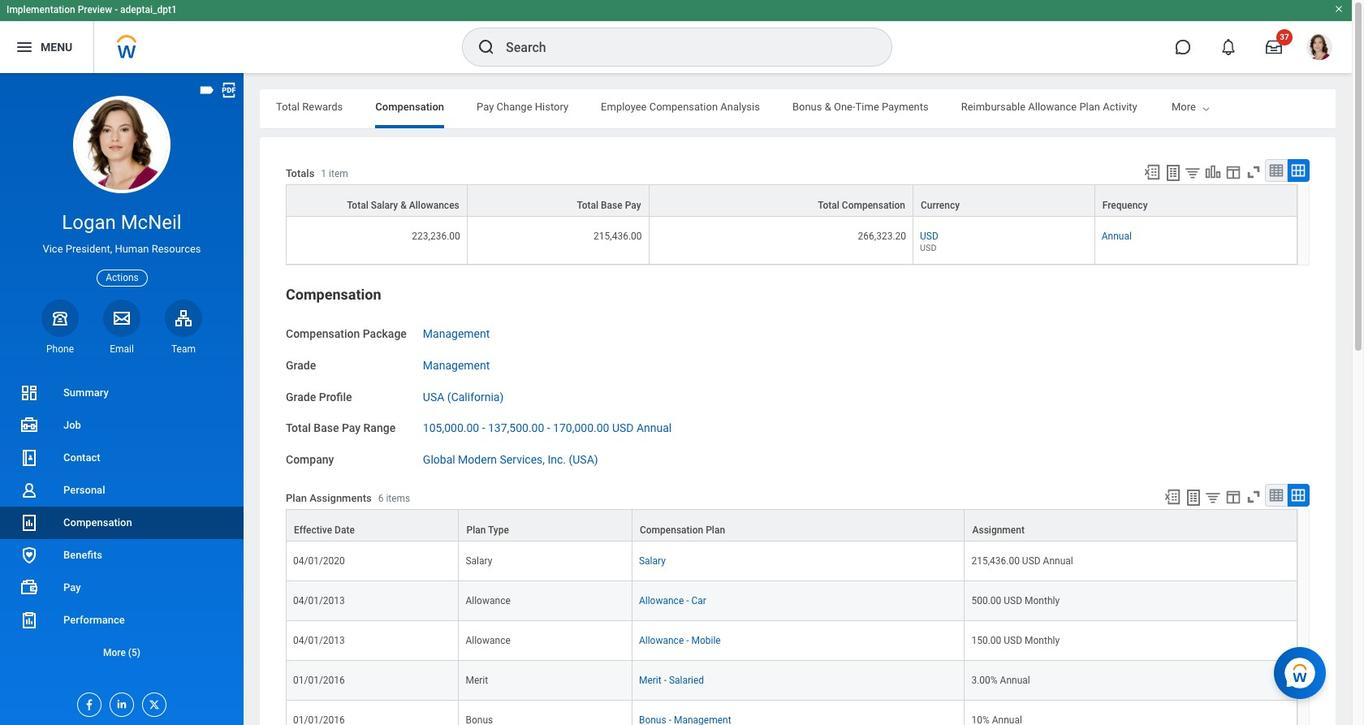 Task type: locate. For each thing, give the bounding box(es) containing it.
expand table image
[[1291, 162, 1307, 179], [1291, 487, 1307, 504]]

click to view/edit grid preferences image right export to worksheets image
[[1225, 488, 1243, 506]]

usd right the 150.00 in the right of the page
[[1004, 635, 1023, 647]]

1 vertical spatial fullscreen image
[[1246, 488, 1263, 506]]

7 row from the top
[[286, 661, 1298, 701]]

total inside total compensation popup button
[[818, 200, 840, 211]]

1 merit from the left
[[466, 675, 488, 687]]

fullscreen image left table image
[[1246, 163, 1263, 181]]

click to view/edit grid preferences image inside the compensation "group"
[[1225, 488, 1243, 506]]

0 vertical spatial &
[[825, 101, 832, 113]]

summary image
[[19, 383, 39, 403]]

105,000.00 - 137,500.00 - 170,000.00 usd annual
[[423, 422, 672, 435]]

215,436.00 down total base pay
[[594, 231, 642, 242]]

usd up 500.00 usd monthly
[[1023, 556, 1041, 567]]

04/01/2013
[[293, 596, 345, 607], [293, 635, 345, 647]]

history
[[535, 101, 569, 113]]

notifications large image
[[1221, 39, 1237, 55]]

4 row from the top
[[286, 542, 1298, 582]]

salary down compensation plan
[[639, 556, 666, 567]]

plan left type
[[467, 525, 486, 536]]

1 vertical spatial &
[[401, 200, 407, 211]]

1 vertical spatial select to filter grid data image
[[1205, 489, 1223, 506]]

facebook image
[[78, 694, 96, 712]]

analysis
[[721, 101, 760, 113]]

effective date button
[[287, 510, 459, 541]]

tab list
[[260, 89, 1337, 128]]

compensation image
[[19, 513, 39, 533]]

2 click to view/edit grid preferences image from the top
[[1225, 488, 1243, 506]]

0 vertical spatial 04/01/2013
[[293, 596, 345, 607]]

mcneil
[[121, 211, 182, 234]]

total inside the compensation "group"
[[286, 422, 311, 435]]

row
[[286, 184, 1298, 217], [286, 217, 1298, 265], [286, 509, 1298, 542], [286, 542, 1298, 582], [286, 582, 1298, 622], [286, 622, 1298, 661], [286, 661, 1298, 701], [286, 701, 1298, 726]]

global
[[423, 453, 456, 466]]

215,436.00 usd annual
[[972, 556, 1074, 567]]

item
[[329, 168, 348, 180]]

table image
[[1269, 487, 1285, 504]]

1 horizontal spatial more
[[1172, 101, 1197, 113]]

2 merit from the left
[[639, 675, 662, 687]]

year
[[1299, 101, 1320, 113]]

select to filter grid data image right export to worksheets image
[[1205, 489, 1223, 506]]

salary down plan type
[[466, 556, 493, 567]]

phone image
[[49, 309, 71, 328]]

base inside popup button
[[601, 200, 623, 211]]

compensation link
[[0, 507, 244, 539]]

215,436.00
[[594, 231, 642, 242], [972, 556, 1020, 567]]

job
[[63, 419, 81, 431]]

tab list containing total rewards
[[260, 89, 1337, 128]]

salary
[[371, 200, 398, 211], [466, 556, 493, 567], [639, 556, 666, 567]]

- for 105,000.00 - 137,500.00 - 170,000.00 usd annual
[[482, 422, 485, 435]]

annual
[[1102, 231, 1133, 242], [637, 422, 672, 435], [1044, 556, 1074, 567], [1001, 675, 1031, 687]]

04/01/2013 up 01/01/2016
[[293, 635, 345, 647]]

1 management from the top
[[423, 328, 490, 341]]

- left the "mobile"
[[687, 635, 689, 647]]

1 horizontal spatial merit
[[639, 675, 662, 687]]

toolbar inside the compensation "group"
[[1157, 484, 1311, 509]]

215,436.00 inside the compensation "group"
[[972, 556, 1020, 567]]

car
[[692, 596, 707, 607]]

1 vertical spatial base
[[314, 422, 339, 435]]

1 fullscreen image from the top
[[1246, 163, 1263, 181]]

1 horizontal spatial select to filter grid data image
[[1205, 489, 1223, 506]]

assignment
[[973, 525, 1025, 536]]

37 button
[[1257, 29, 1293, 65]]

annual down frequency
[[1102, 231, 1133, 242]]

click to view/edit grid preferences image
[[1225, 163, 1243, 181], [1225, 488, 1243, 506]]

monthly for 500.00 usd monthly
[[1025, 596, 1060, 607]]

2 monthly from the top
[[1025, 635, 1060, 647]]

3.00%
[[972, 675, 998, 687]]

1
[[321, 168, 327, 180]]

total inside tab list
[[276, 101, 300, 113]]

annual up 500.00 usd monthly
[[1044, 556, 1074, 567]]

assignment button
[[966, 510, 1298, 541]]

0 vertical spatial click to view/edit grid preferences image
[[1225, 163, 1243, 181]]

reimbursable
[[962, 101, 1026, 113]]

more left (5)
[[103, 648, 126, 659]]

president,
[[66, 243, 112, 255]]

calendar
[[1254, 101, 1296, 113]]

grade for grade
[[286, 359, 316, 372]]

- up the modern
[[482, 422, 485, 435]]

1 management link from the top
[[423, 324, 490, 341]]

215,436.00 down assignment
[[972, 556, 1020, 567]]

& left one-
[[825, 101, 832, 113]]

plan up car
[[706, 525, 726, 536]]

0 vertical spatial fullscreen image
[[1246, 163, 1263, 181]]

- left car
[[687, 596, 689, 607]]

1 row from the top
[[286, 184, 1298, 217]]

allowance - mobile link
[[639, 632, 721, 647]]

list
[[0, 377, 244, 669]]

0 horizontal spatial merit
[[466, 675, 488, 687]]

1 04/01/2013 from the top
[[293, 596, 345, 607]]

employee
[[601, 101, 647, 113]]

1 horizontal spatial 215,436.00
[[972, 556, 1020, 567]]

menu banner
[[0, 0, 1353, 73]]

usa (california) link
[[423, 387, 504, 404]]

grade for grade profile
[[286, 391, 316, 404]]

merit
[[466, 675, 488, 687], [639, 675, 662, 687]]

contact
[[63, 452, 100, 464]]

2 management from the top
[[423, 359, 490, 372]]

expand table image for table image
[[1291, 162, 1307, 179]]

select to filter grid data image for assignments
[[1205, 489, 1223, 506]]

- up inc.
[[547, 422, 551, 435]]

&
[[825, 101, 832, 113], [401, 200, 407, 211]]

usd
[[921, 231, 939, 242], [921, 243, 937, 253], [613, 422, 634, 435], [1023, 556, 1041, 567], [1004, 596, 1023, 607], [1004, 635, 1023, 647]]

1 vertical spatial management link
[[423, 356, 490, 372]]

1 monthly from the top
[[1025, 596, 1060, 607]]

date
[[335, 525, 355, 536]]

0 horizontal spatial &
[[401, 200, 407, 211]]

1 vertical spatial monthly
[[1025, 635, 1060, 647]]

close environment banner image
[[1335, 4, 1345, 14]]

select to filter grid data image
[[1185, 164, 1202, 181], [1205, 489, 1223, 506]]

management for compensation package
[[423, 328, 490, 341]]

04/01/2013 for allowance - car
[[293, 596, 345, 607]]

2 row from the top
[[286, 217, 1298, 265]]

1 horizontal spatial &
[[825, 101, 832, 113]]

monthly for 150.00 usd monthly
[[1025, 635, 1060, 647]]

team logan mcneil element
[[165, 343, 202, 356]]

1 vertical spatial grade
[[286, 391, 316, 404]]

annual right 170,000.00
[[637, 422, 672, 435]]

0 horizontal spatial base
[[314, 422, 339, 435]]

0 horizontal spatial more
[[103, 648, 126, 659]]

0 vertical spatial base
[[601, 200, 623, 211]]

grade
[[286, 359, 316, 372], [286, 391, 316, 404]]

team
[[171, 344, 196, 355]]

0 horizontal spatial salary
[[371, 200, 398, 211]]

summary link
[[0, 377, 244, 409]]

1 expand table image from the top
[[1291, 162, 1307, 179]]

2 expand table image from the top
[[1291, 487, 1307, 504]]

1 vertical spatial 215,436.00
[[972, 556, 1020, 567]]

total for total salary & allowances
[[347, 200, 369, 211]]

more inside dropdown button
[[103, 648, 126, 659]]

0 vertical spatial select to filter grid data image
[[1185, 164, 1202, 181]]

expand table image right table image
[[1291, 162, 1307, 179]]

2 grade from the top
[[286, 391, 316, 404]]

management for grade
[[423, 359, 490, 372]]

linkedin image
[[110, 694, 128, 711]]

toolbar
[[1137, 159, 1311, 184], [1157, 484, 1311, 509]]

pay link
[[0, 572, 244, 604]]

plan left activity
[[1080, 101, 1101, 113]]

expand table image right table icon
[[1291, 487, 1307, 504]]

1 vertical spatial toolbar
[[1157, 484, 1311, 509]]

04/01/2013 down 04/01/2020
[[293, 596, 345, 607]]

pay inside list
[[63, 582, 81, 594]]

1 grade from the top
[[286, 359, 316, 372]]

base
[[601, 200, 623, 211], [314, 422, 339, 435]]

more
[[1172, 101, 1197, 113], [103, 648, 126, 659]]

total salary & allowances button
[[287, 185, 467, 216]]

- left salaried
[[664, 675, 667, 687]]

management
[[423, 328, 490, 341], [423, 359, 490, 372]]

view printable version (pdf) image
[[220, 81, 238, 99]]

1 vertical spatial expand table image
[[1291, 487, 1307, 504]]

usd down usd link
[[921, 243, 937, 253]]

more left vesting
[[1172, 101, 1197, 113]]

bonus & one-time payments
[[793, 101, 929, 113]]

- right preview
[[115, 4, 118, 15]]

grade up grade profile
[[286, 359, 316, 372]]

1 vertical spatial more
[[103, 648, 126, 659]]

2 horizontal spatial salary
[[639, 556, 666, 567]]

expand table image for table icon
[[1291, 487, 1307, 504]]

vesting
[[1203, 101, 1238, 113]]

employee compensation analysis
[[601, 101, 760, 113]]

global modern services, inc. (usa) link
[[423, 450, 599, 466]]

fullscreen image
[[1246, 163, 1263, 181], [1246, 488, 1263, 506]]

export to worksheets image
[[1164, 163, 1184, 183]]

logan
[[62, 211, 116, 234]]

& left allowances
[[401, 200, 407, 211]]

1 vertical spatial click to view/edit grid preferences image
[[1225, 488, 1243, 506]]

0 vertical spatial grade
[[286, 359, 316, 372]]

1 click to view/edit grid preferences image from the top
[[1225, 163, 1243, 181]]

total
[[276, 101, 300, 113], [347, 200, 369, 211], [577, 200, 599, 211], [818, 200, 840, 211], [286, 422, 311, 435]]

vice president, human resources
[[43, 243, 201, 255]]

profile
[[319, 391, 352, 404]]

0 vertical spatial toolbar
[[1137, 159, 1311, 184]]

0 horizontal spatial 215,436.00
[[594, 231, 642, 242]]

500.00
[[972, 596, 1002, 607]]

usd link
[[921, 228, 939, 242]]

compensation group
[[286, 285, 1311, 726]]

fullscreen image left table icon
[[1246, 488, 1263, 506]]

click to view/edit grid preferences image right view worker - expand/collapse chart image on the top right of the page
[[1225, 163, 1243, 181]]

implementation preview -   adeptai_dpt1
[[6, 4, 177, 15]]

0 vertical spatial management link
[[423, 324, 490, 341]]

0 vertical spatial monthly
[[1025, 596, 1060, 607]]

tag image
[[198, 81, 216, 99]]

pay inside tab list
[[477, 101, 494, 113]]

105,000.00
[[423, 422, 480, 435]]

base inside the compensation "group"
[[314, 422, 339, 435]]

1 vertical spatial 04/01/2013
[[293, 635, 345, 647]]

0 vertical spatial expand table image
[[1291, 162, 1307, 179]]

1 horizontal spatial base
[[601, 200, 623, 211]]

salaried
[[669, 675, 705, 687]]

usd down 'currency'
[[921, 231, 939, 242]]

0 vertical spatial more
[[1172, 101, 1197, 113]]

monthly
[[1025, 596, 1060, 607], [1025, 635, 1060, 647]]

37
[[1281, 32, 1290, 41]]

monthly down 215,436.00 usd annual
[[1025, 596, 1060, 607]]

salary left allowances
[[371, 200, 398, 211]]

pay inside the compensation "group"
[[342, 422, 361, 435]]

plan
[[1080, 101, 1101, 113], [286, 493, 307, 505], [467, 525, 486, 536], [706, 525, 726, 536]]

137,500.00
[[488, 422, 545, 435]]

grade left profile at the bottom of the page
[[286, 391, 316, 404]]

merit - salaried link
[[639, 672, 705, 687]]

annual link
[[1102, 228, 1133, 242]]

management link for grade
[[423, 356, 490, 372]]

inbox large image
[[1267, 39, 1283, 55]]

mobile
[[692, 635, 721, 647]]

performance link
[[0, 604, 244, 637]]

compensation package
[[286, 328, 407, 341]]

view worker - expand/collapse chart image
[[1205, 163, 1223, 181]]

0 horizontal spatial select to filter grid data image
[[1185, 164, 1202, 181]]

export to excel image
[[1164, 488, 1182, 506]]

phone logan mcneil element
[[41, 343, 79, 356]]

plan type
[[467, 525, 509, 536]]

total inside total salary & allowances popup button
[[347, 200, 369, 211]]

total inside total base pay popup button
[[577, 200, 599, 211]]

2 04/01/2013 from the top
[[293, 635, 345, 647]]

monthly down 500.00 usd monthly
[[1025, 635, 1060, 647]]

usa
[[423, 391, 445, 404]]

0 vertical spatial management
[[423, 328, 490, 341]]

2 management link from the top
[[423, 356, 490, 372]]

3 row from the top
[[286, 509, 1298, 542]]

time
[[856, 101, 880, 113]]

01/01/2016
[[293, 675, 345, 687]]

1 vertical spatial management
[[423, 359, 490, 372]]

inc.
[[548, 453, 566, 466]]

150.00
[[972, 635, 1002, 647]]

summary
[[63, 387, 109, 399]]

0 vertical spatial 215,436.00
[[594, 231, 642, 242]]

allowance inside tab list
[[1029, 101, 1078, 113]]

select to filter grid data image right export to worksheets icon
[[1185, 164, 1202, 181]]

annual right '3.00%'
[[1001, 675, 1031, 687]]



Task type: describe. For each thing, give the bounding box(es) containing it.
logan mcneil
[[62, 211, 182, 234]]

currency
[[921, 200, 960, 211]]

management link for compensation package
[[423, 324, 490, 341]]

merit - salaried
[[639, 675, 705, 687]]

Search Workday  search field
[[506, 29, 859, 65]]

toolbar for 1
[[1137, 159, 1311, 184]]

x image
[[143, 694, 161, 712]]

total base pay button
[[468, 185, 649, 216]]

actions
[[106, 272, 139, 283]]

row containing 04/01/2020
[[286, 542, 1298, 582]]

reimbursable allowance plan activity
[[962, 101, 1138, 113]]

performance image
[[19, 611, 39, 630]]

total base pay range
[[286, 422, 396, 435]]

total for total base pay
[[577, 200, 599, 211]]

total for total rewards
[[276, 101, 300, 113]]

totals
[[286, 168, 315, 180]]

type
[[488, 525, 509, 536]]

contact link
[[0, 442, 244, 474]]

navigation pane region
[[0, 73, 244, 726]]

effective
[[294, 525, 332, 536]]

mail image
[[112, 309, 132, 328]]

resources
[[152, 243, 201, 255]]

view team image
[[174, 309, 193, 328]]

usd right 500.00
[[1004, 596, 1023, 607]]

- for allowance - car
[[687, 596, 689, 607]]

500.00 usd monthly
[[972, 596, 1060, 607]]

pay change history
[[477, 101, 569, 113]]

range
[[364, 422, 396, 435]]

human
[[115, 243, 149, 255]]

105,000.00 - 137,500.00 - 170,000.00 usd annual link
[[423, 419, 672, 435]]

personal image
[[19, 481, 39, 500]]

rewards
[[302, 101, 343, 113]]

base for total base pay
[[601, 200, 623, 211]]

plan type button
[[459, 510, 632, 541]]

performance
[[63, 614, 125, 626]]

toolbar for assignments
[[1157, 484, 1311, 509]]

pay image
[[19, 578, 39, 598]]

contact image
[[19, 448, 39, 468]]

pay inside popup button
[[625, 200, 641, 211]]

implementation
[[6, 4, 75, 15]]

3.00% annual
[[972, 675, 1031, 687]]

total for total compensation
[[818, 200, 840, 211]]

merit for merit
[[466, 675, 488, 687]]

170,000.00
[[553, 422, 610, 435]]

allowances
[[409, 200, 460, 211]]

base for total base pay range
[[314, 422, 339, 435]]

compensation plan
[[640, 525, 726, 536]]

preview
[[78, 4, 112, 15]]

& inside tab list
[[825, 101, 832, 113]]

phone
[[46, 344, 74, 355]]

salary inside popup button
[[371, 200, 398, 211]]

(california)
[[448, 391, 504, 404]]

- for merit - salaried
[[664, 675, 667, 687]]

- for allowance - mobile
[[687, 635, 689, 647]]

5 row from the top
[[286, 582, 1298, 622]]

search image
[[477, 37, 496, 57]]

menu button
[[0, 21, 94, 73]]

compensation plan button
[[633, 510, 965, 541]]

frequency
[[1103, 200, 1148, 211]]

export to excel image
[[1144, 163, 1162, 181]]

totals 1 item
[[286, 168, 348, 180]]

compensation inside list
[[63, 517, 132, 529]]

row containing effective date
[[286, 509, 1298, 542]]

justify image
[[15, 37, 34, 57]]

select to filter grid data image for 1
[[1185, 164, 1202, 181]]

effective date
[[294, 525, 355, 536]]

email
[[110, 344, 134, 355]]

usd right 170,000.00
[[613, 422, 634, 435]]

more (5) button
[[0, 637, 244, 669]]

merit for merit - salaried
[[639, 675, 662, 687]]

company
[[286, 453, 334, 466]]

profile logan mcneil image
[[1307, 34, 1333, 63]]

more (5) button
[[0, 643, 244, 663]]

usa (california)
[[423, 391, 504, 404]]

job image
[[19, 416, 39, 435]]

frequency button
[[1096, 185, 1298, 216]]

email logan mcneil element
[[103, 343, 141, 356]]

vice
[[43, 243, 63, 255]]

total compensation
[[818, 200, 906, 211]]

215,436.00 for 215,436.00
[[594, 231, 642, 242]]

6
[[378, 493, 384, 505]]

row containing 223,236.00
[[286, 217, 1298, 265]]

& inside popup button
[[401, 200, 407, 211]]

allowance - car
[[639, 596, 707, 607]]

change
[[497, 101, 533, 113]]

actions button
[[97, 269, 148, 287]]

row containing total salary & allowances
[[286, 184, 1298, 217]]

04/01/2020
[[293, 556, 345, 567]]

modern
[[458, 453, 497, 466]]

list containing summary
[[0, 377, 244, 669]]

bonus
[[793, 101, 823, 113]]

1 horizontal spatial salary
[[466, 556, 493, 567]]

150.00 usd monthly
[[972, 635, 1060, 647]]

menu
[[41, 40, 73, 53]]

(usa)
[[569, 453, 599, 466]]

215,436.00 for 215,436.00 usd annual
[[972, 556, 1020, 567]]

personal
[[63, 484, 105, 496]]

by
[[1241, 101, 1252, 113]]

266,323.20
[[858, 231, 907, 242]]

plan inside tab list
[[1080, 101, 1101, 113]]

(5)
[[128, 648, 141, 659]]

grade profile
[[286, 391, 352, 404]]

04/01/2013 for allowance - mobile
[[293, 635, 345, 647]]

allowance - car link
[[639, 592, 707, 607]]

- inside menu banner
[[115, 4, 118, 15]]

future
[[1171, 101, 1200, 113]]

benefits
[[63, 549, 102, 561]]

adeptai_dpt1
[[120, 4, 177, 15]]

more for more
[[1172, 101, 1197, 113]]

2 fullscreen image from the top
[[1246, 488, 1263, 506]]

more for more (5)
[[103, 648, 126, 659]]

team link
[[165, 300, 202, 356]]

total for total base pay range
[[286, 422, 311, 435]]

activity
[[1104, 101, 1138, 113]]

export to worksheets image
[[1185, 488, 1204, 508]]

more (5)
[[103, 648, 141, 659]]

table image
[[1269, 162, 1285, 179]]

8 row from the top
[[286, 701, 1298, 726]]

salary link
[[639, 552, 666, 567]]

total salary & allowances
[[347, 200, 460, 211]]

6 row from the top
[[286, 622, 1298, 661]]

currency button
[[914, 185, 1095, 216]]

benefits image
[[19, 546, 39, 565]]

plan up effective
[[286, 493, 307, 505]]

one-
[[834, 101, 856, 113]]

allowance - mobile
[[639, 635, 721, 647]]

row containing 01/01/2016
[[286, 661, 1298, 701]]

items
[[386, 493, 411, 505]]

package
[[363, 328, 407, 341]]



Task type: vqa. For each thing, say whether or not it's contained in the screenshot.
Internal Average
no



